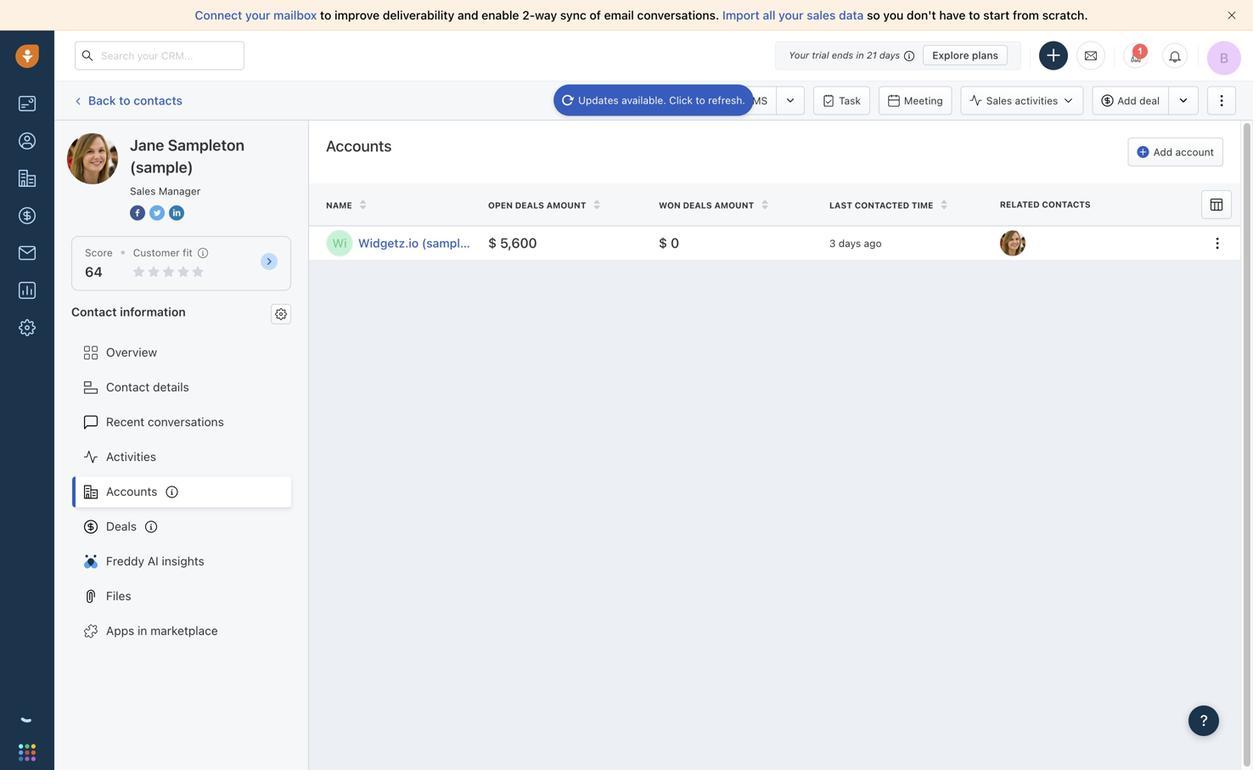 Task type: describe. For each thing, give the bounding box(es) containing it.
manager
[[159, 185, 201, 197]]

plans
[[972, 49, 999, 61]]

import all your sales data link
[[723, 8, 867, 22]]

all
[[763, 8, 776, 22]]

meeting
[[904, 95, 943, 107]]

insights
[[162, 554, 204, 568]]

1 vertical spatial accounts
[[106, 484, 157, 498]]

3
[[830, 237, 836, 249]]

trial
[[812, 50, 829, 61]]

$ 5,600
[[488, 235, 537, 251]]

activities
[[1015, 95, 1058, 107]]

your
[[789, 50, 809, 61]]

add deal
[[1118, 95, 1160, 107]]

deal
[[1140, 95, 1160, 107]]

ai
[[148, 554, 159, 568]]

twitter circled image
[[149, 204, 165, 222]]

0 horizontal spatial jane
[[101, 133, 127, 147]]

have
[[939, 8, 966, 22]]

widgetz.io (sample)
[[358, 236, 472, 250]]

details
[[153, 380, 189, 394]]

contact information
[[71, 305, 186, 319]]

(sample) inside jane sampleton (sample)
[[130, 158, 193, 176]]

0
[[671, 235, 679, 251]]

to inside back to contacts link
[[119, 93, 130, 107]]

to right mailbox
[[320, 8, 331, 22]]

wi button
[[326, 229, 353, 257]]

0 horizontal spatial contacts
[[134, 93, 183, 107]]

sms button
[[720, 86, 776, 115]]

ends
[[832, 50, 854, 61]]

contact for contact details
[[106, 380, 150, 394]]

jane sampleton (sample) up sales manager
[[101, 133, 240, 147]]

sales for sales activities
[[986, 95, 1012, 107]]

facebook circled image
[[130, 204, 145, 222]]

sms
[[746, 95, 768, 107]]

task button
[[814, 86, 870, 115]]

recent
[[106, 415, 144, 429]]

deliverability
[[383, 8, 455, 22]]

available.
[[622, 94, 666, 106]]

to inside updates available. click to refresh. link
[[696, 94, 705, 106]]

connect your mailbox link
[[195, 8, 320, 22]]

2 vertical spatial (sample)
[[422, 236, 472, 250]]

customer fit
[[133, 247, 193, 259]]

explore plans link
[[923, 45, 1008, 65]]

improve
[[335, 8, 380, 22]]

connect
[[195, 8, 242, 22]]

add deal button
[[1092, 86, 1168, 115]]

deals for open
[[515, 200, 544, 210]]

fit
[[183, 247, 193, 259]]

freshworks switcher image
[[19, 744, 36, 761]]

mailbox
[[273, 8, 317, 22]]

2 your from the left
[[779, 8, 804, 22]]

1 horizontal spatial jane
[[130, 136, 164, 154]]

name
[[326, 200, 352, 210]]

amount for open deals amount
[[547, 200, 586, 210]]

64
[[85, 264, 103, 280]]

email
[[587, 95, 613, 107]]

deals
[[106, 519, 137, 533]]

files
[[106, 589, 131, 603]]

start
[[983, 8, 1010, 22]]

don't
[[907, 8, 936, 22]]

conversations.
[[637, 8, 719, 22]]

contact for contact information
[[71, 305, 117, 319]]

back to contacts
[[88, 93, 183, 107]]

enable
[[482, 8, 519, 22]]

widgetz.io
[[358, 236, 419, 250]]

3 days ago
[[830, 237, 882, 249]]

sales manager
[[130, 185, 201, 197]]

task
[[839, 95, 861, 107]]

activities
[[106, 450, 156, 464]]

Search your CRM... text field
[[75, 41, 245, 70]]

widgetz.io (sample) link
[[358, 235, 472, 252]]

sales
[[807, 8, 836, 22]]

0 horizontal spatial in
[[138, 624, 147, 638]]

2-
[[522, 8, 535, 22]]

won
[[659, 200, 681, 210]]

21
[[867, 50, 877, 61]]

click
[[669, 94, 693, 106]]



Task type: vqa. For each thing, say whether or not it's contained in the screenshot.
THE (SAMPLE) inside the Widgetz.io (sample) link
no



Task type: locate. For each thing, give the bounding box(es) containing it.
0 horizontal spatial days
[[839, 237, 861, 249]]

to
[[320, 8, 331, 22], [969, 8, 980, 22], [119, 93, 130, 107], [696, 94, 705, 106]]

import
[[723, 8, 760, 22]]

contacts right related
[[1042, 200, 1091, 209]]

updates available. click to refresh.
[[578, 94, 745, 106]]

(sample) up sales manager
[[130, 158, 193, 176]]

1 horizontal spatial accounts
[[326, 137, 392, 155]]

1 vertical spatial (sample)
[[130, 158, 193, 176]]

overview
[[106, 345, 157, 359]]

1 amount from the left
[[547, 200, 586, 210]]

add for add account
[[1154, 146, 1173, 158]]

1 your from the left
[[245, 8, 270, 22]]

conversations
[[148, 415, 224, 429]]

1 vertical spatial in
[[138, 624, 147, 638]]

jane down back to contacts
[[130, 136, 164, 154]]

jane sampleton (sample)
[[101, 133, 240, 147], [130, 136, 244, 176]]

in left 21
[[856, 50, 864, 61]]

2 deals from the left
[[683, 200, 712, 210]]

accounts down activities
[[106, 484, 157, 498]]

information
[[120, 305, 186, 319]]

add
[[1118, 95, 1137, 107], [1154, 146, 1173, 158]]

scratch.
[[1042, 8, 1088, 22]]

email button
[[562, 86, 622, 115]]

contact up recent
[[106, 380, 150, 394]]

contact down '64' button
[[71, 305, 117, 319]]

(sample)
[[192, 133, 240, 147], [130, 158, 193, 176], [422, 236, 472, 250]]

you
[[883, 8, 904, 22]]

deals for won
[[683, 200, 712, 210]]

freddy ai insights
[[106, 554, 204, 568]]

ago
[[864, 237, 882, 249]]

sales left activities
[[986, 95, 1012, 107]]

amount right open
[[547, 200, 586, 210]]

your left mailbox
[[245, 8, 270, 22]]

1 link
[[1123, 43, 1149, 68]]

add account button
[[1128, 138, 1224, 166]]

of
[[590, 8, 601, 22]]

related contacts
[[1000, 200, 1091, 209]]

0 horizontal spatial $
[[488, 235, 497, 251]]

1 horizontal spatial $
[[659, 235, 667, 251]]

1 vertical spatial add
[[1154, 146, 1173, 158]]

0 vertical spatial days
[[880, 50, 900, 61]]

won deals amount
[[659, 200, 754, 210]]

0 horizontal spatial amount
[[547, 200, 586, 210]]

your
[[245, 8, 270, 22], [779, 8, 804, 22]]

apps
[[106, 624, 134, 638]]

contacts down search your crm... text field
[[134, 93, 183, 107]]

1 vertical spatial days
[[839, 237, 861, 249]]

last
[[830, 200, 853, 210]]

1 horizontal spatial days
[[880, 50, 900, 61]]

add for add deal
[[1118, 95, 1137, 107]]

0 horizontal spatial add
[[1118, 95, 1137, 107]]

0 horizontal spatial accounts
[[106, 484, 157, 498]]

meeting button
[[879, 86, 953, 115]]

add account
[[1154, 146, 1214, 158]]

0 vertical spatial sales
[[986, 95, 1012, 107]]

accounts
[[326, 137, 392, 155], [106, 484, 157, 498]]

open deals amount
[[488, 200, 586, 210]]

0 horizontal spatial your
[[245, 8, 270, 22]]

1 deals from the left
[[515, 200, 544, 210]]

add left account
[[1154, 146, 1173, 158]]

1 vertical spatial contact
[[106, 380, 150, 394]]

customer
[[133, 247, 180, 259]]

open
[[488, 200, 513, 210]]

sales up facebook circled image
[[130, 185, 156, 197]]

in
[[856, 50, 864, 61], [138, 624, 147, 638]]

$ left 0
[[659, 235, 667, 251]]

sales for sales manager
[[130, 185, 156, 197]]

2 $ from the left
[[659, 235, 667, 251]]

close image
[[1228, 11, 1236, 20]]

from
[[1013, 8, 1039, 22]]

deals right won
[[683, 200, 712, 210]]

explore plans
[[933, 49, 999, 61]]

recent conversations
[[106, 415, 224, 429]]

sales activities button
[[961, 86, 1092, 115], [961, 86, 1084, 115]]

0 vertical spatial (sample)
[[192, 133, 240, 147]]

updates
[[578, 94, 619, 106]]

call
[[656, 95, 674, 107]]

in right apps
[[138, 624, 147, 638]]

$ left 5,600
[[488, 235, 497, 251]]

2 amount from the left
[[714, 200, 754, 210]]

call button
[[631, 86, 683, 115]]

0 horizontal spatial sales
[[130, 185, 156, 197]]

1 vertical spatial contacts
[[1042, 200, 1091, 209]]

sampleton down back to contacts
[[130, 133, 189, 147]]

(sample) right the widgetz.io
[[422, 236, 472, 250]]

accounts up name
[[326, 137, 392, 155]]

contact details
[[106, 380, 189, 394]]

sales activities
[[986, 95, 1058, 107]]

1 horizontal spatial contacts
[[1042, 200, 1091, 209]]

$ for $ 5,600
[[488, 235, 497, 251]]

time
[[912, 200, 934, 210]]

jane
[[101, 133, 127, 147], [130, 136, 164, 154]]

mng settings image
[[275, 308, 287, 320]]

connect your mailbox to improve deliverability and enable 2-way sync of email conversations. import all your sales data so you don't have to start from scratch.
[[195, 8, 1088, 22]]

1 horizontal spatial add
[[1154, 146, 1173, 158]]

send email image
[[1085, 49, 1097, 63]]

your right "all"
[[779, 8, 804, 22]]

0 vertical spatial add
[[1118, 95, 1137, 107]]

add left deal
[[1118, 95, 1137, 107]]

1 $ from the left
[[488, 235, 497, 251]]

deals right open
[[515, 200, 544, 210]]

to left start
[[969, 8, 980, 22]]

days right 21
[[880, 50, 900, 61]]

1 horizontal spatial deals
[[683, 200, 712, 210]]

sampleton inside jane sampleton (sample)
[[168, 136, 244, 154]]

to right the click
[[696, 94, 705, 106]]

email
[[604, 8, 634, 22]]

explore
[[933, 49, 969, 61]]

your trial ends in 21 days
[[789, 50, 900, 61]]

1 horizontal spatial sales
[[986, 95, 1012, 107]]

(sample) up manager
[[192, 133, 240, 147]]

days right the 3
[[839, 237, 861, 249]]

back
[[88, 93, 116, 107]]

refresh.
[[708, 94, 745, 106]]

0 vertical spatial accounts
[[326, 137, 392, 155]]

contact
[[71, 305, 117, 319], [106, 380, 150, 394]]

account
[[1176, 146, 1214, 158]]

1 vertical spatial sales
[[130, 185, 156, 197]]

updates available. click to refresh. link
[[554, 84, 754, 116]]

data
[[839, 8, 864, 22]]

sync
[[560, 8, 587, 22]]

so
[[867, 8, 880, 22]]

contacts
[[134, 93, 183, 107], [1042, 200, 1091, 209]]

$ for $ 0
[[659, 235, 667, 251]]

0 vertical spatial contact
[[71, 305, 117, 319]]

linkedin circled image
[[169, 204, 184, 222]]

amount for won deals amount
[[714, 200, 754, 210]]

0 vertical spatial contacts
[[134, 93, 183, 107]]

$
[[488, 235, 497, 251], [659, 235, 667, 251]]

0 vertical spatial in
[[856, 50, 864, 61]]

0 horizontal spatial deals
[[515, 200, 544, 210]]

1
[[1138, 46, 1143, 56]]

64 button
[[85, 264, 103, 280]]

jane down back
[[101, 133, 127, 147]]

amount
[[547, 200, 586, 210], [714, 200, 754, 210]]

1 horizontal spatial amount
[[714, 200, 754, 210]]

5,600
[[500, 235, 537, 251]]

sales
[[986, 95, 1012, 107], [130, 185, 156, 197]]

apps in marketplace
[[106, 624, 218, 638]]

wi
[[332, 236, 347, 250]]

score 64
[[85, 247, 113, 280]]

jane sampleton (sample) up manager
[[130, 136, 244, 176]]

contacted
[[855, 200, 910, 210]]

1 horizontal spatial in
[[856, 50, 864, 61]]

sampleton up manager
[[168, 136, 244, 154]]

to right back
[[119, 93, 130, 107]]

1 horizontal spatial your
[[779, 8, 804, 22]]

marketplace
[[150, 624, 218, 638]]

related
[[1000, 200, 1040, 209]]

back to contacts link
[[71, 87, 183, 114]]

way
[[535, 8, 557, 22]]

amount right won
[[714, 200, 754, 210]]



